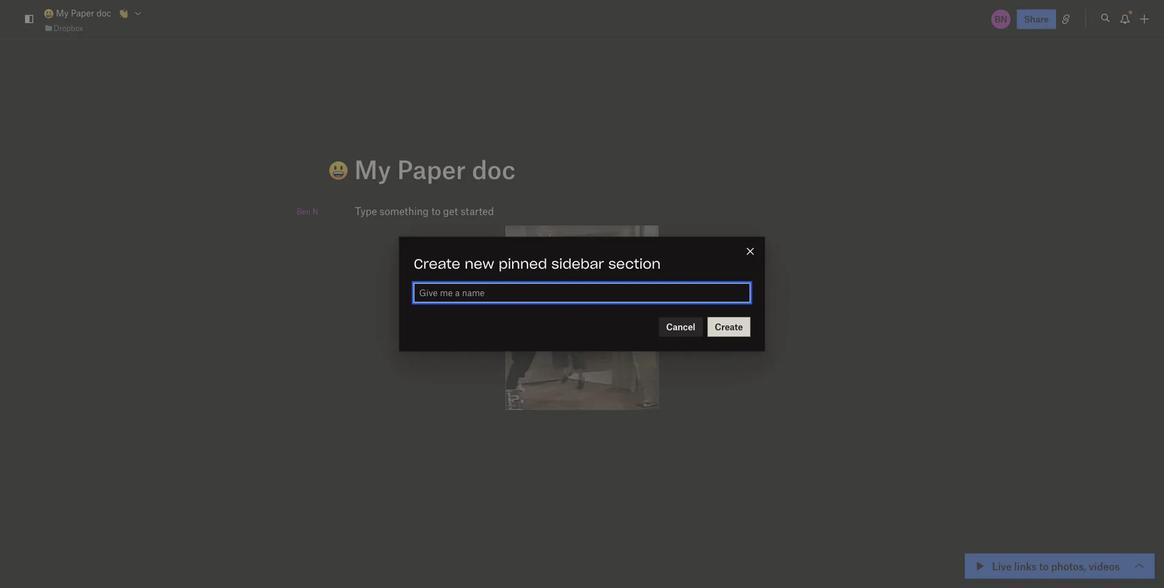 Task type: locate. For each thing, give the bounding box(es) containing it.
0 vertical spatial doc
[[97, 8, 111, 18]]

1 horizontal spatial doc
[[472, 153, 516, 184]]

bn
[[995, 14, 1008, 24]]

my paper doc up the dropbox on the left
[[54, 8, 111, 18]]

doc right grinning face with big eyes icon
[[97, 8, 111, 18]]

started
[[461, 205, 494, 217]]

to for links
[[1040, 560, 1050, 573]]

to right links
[[1040, 560, 1050, 573]]

to inside 'popup button'
[[1040, 560, 1050, 573]]

0 horizontal spatial paper
[[71, 8, 94, 18]]

0 horizontal spatial my paper doc
[[54, 8, 111, 18]]

create new pinned sidebar section
[[414, 258, 661, 272]]

something
[[380, 205, 429, 217]]

paper up type something to get started
[[397, 153, 466, 184]]

share
[[1025, 14, 1050, 24]]

1 vertical spatial my
[[355, 153, 391, 184]]

1 vertical spatial to
[[1040, 560, 1050, 573]]

videos
[[1090, 560, 1121, 573]]

0 horizontal spatial to
[[432, 205, 441, 217]]

doc
[[97, 8, 111, 18], [472, 153, 516, 184]]

0 vertical spatial paper
[[71, 8, 94, 18]]

1 vertical spatial doc
[[472, 153, 516, 184]]

doc up started
[[472, 153, 516, 184]]

updated 3 seconds ago
[[1003, 564, 1098, 575]]

0 horizontal spatial my
[[56, 8, 69, 18]]

paper
[[71, 8, 94, 18], [397, 153, 466, 184]]

0 vertical spatial my paper doc
[[54, 8, 111, 18]]

grinning face with big eyes image
[[44, 9, 54, 19]]

heading
[[303, 153, 810, 186]]

my right grinning face with big eyes icon
[[56, 8, 69, 18]]

paper up the dropbox on the left
[[71, 8, 94, 18]]

my paper doc up type something to get started
[[348, 153, 516, 184]]

1 horizontal spatial paper
[[397, 153, 466, 184]]

0 vertical spatial to
[[432, 205, 441, 217]]

paper inside my paper doc link
[[71, 8, 94, 18]]

get
[[444, 205, 458, 217]]

my
[[56, 8, 69, 18], [355, 153, 391, 184]]

1 horizontal spatial to
[[1040, 560, 1050, 573]]

1 horizontal spatial my paper doc
[[348, 153, 516, 184]]

to
[[432, 205, 441, 217], [1040, 560, 1050, 573]]

share button
[[1018, 9, 1057, 29]]

photos,
[[1052, 560, 1087, 573]]

my up type
[[355, 153, 391, 184]]

new
[[465, 258, 495, 272]]

my paper doc
[[54, 8, 111, 18], [348, 153, 516, 184]]

3
[[1040, 564, 1045, 575]]

to for something
[[432, 205, 441, 217]]

to left get
[[432, 205, 441, 217]]

heading containing my paper doc
[[303, 153, 810, 186]]

type
[[355, 205, 377, 217]]

type something to get started
[[355, 205, 494, 217]]



Task type: vqa. For each thing, say whether or not it's contained in the screenshot.
Create your signature your
no



Task type: describe. For each thing, give the bounding box(es) containing it.
live links to photos, videos
[[993, 560, 1121, 573]]

create
[[414, 258, 461, 272]]

0 horizontal spatial doc
[[97, 8, 111, 18]]

bn button
[[991, 8, 1013, 30]]

live
[[993, 560, 1013, 573]]

1 vertical spatial paper
[[397, 153, 466, 184]]

links
[[1015, 560, 1037, 573]]

cancel
[[667, 322, 696, 333]]

dropbox
[[54, 23, 83, 33]]

section
[[609, 258, 661, 272]]

😃
[[303, 155, 327, 186]]

1 horizontal spatial my
[[355, 153, 391, 184]]

doc inside heading
[[472, 153, 516, 184]]

cancel button
[[659, 318, 703, 337]]

dropbox link
[[44, 22, 83, 34]]

pinned
[[499, 258, 548, 272]]

Give me a name text field
[[415, 284, 750, 302]]

user-uploaded image: giphy.gif image
[[506, 226, 659, 411]]

seconds
[[1047, 564, 1081, 575]]

sidebar
[[552, 258, 605, 272]]

my paper doc link
[[44, 6, 111, 20]]

live links to photos, videos button
[[966, 555, 1155, 579]]

0 vertical spatial my
[[56, 8, 69, 18]]

ago
[[1083, 564, 1098, 575]]

1 vertical spatial my paper doc
[[348, 153, 516, 184]]

updated
[[1003, 564, 1037, 575]]



